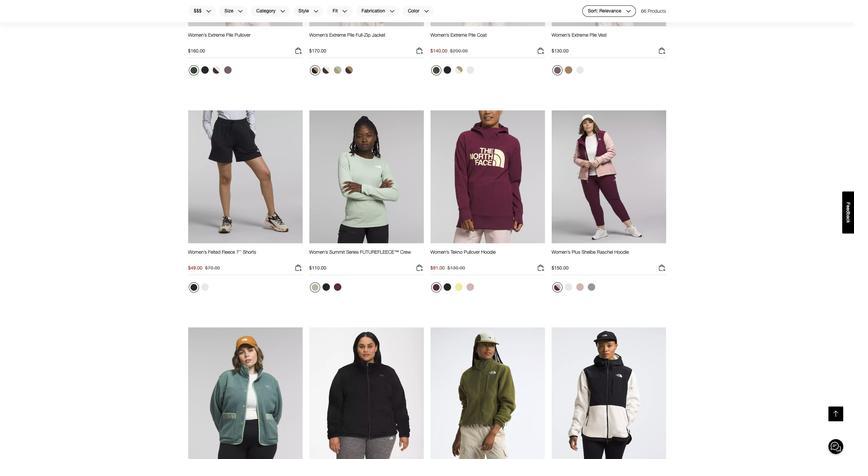 Task type: locate. For each thing, give the bounding box(es) containing it.
tnf black image right boysenberry icon in the right bottom of the page
[[444, 284, 451, 291]]

khaki stonegardenia white image
[[455, 66, 463, 74]]

1 horizontal spatial pullover
[[464, 249, 480, 255]]

tnf black image for women's tekno pullover hoodie
[[444, 284, 451, 291]]

tnf black radio right pine needle/new taupe green icon
[[442, 65, 453, 76]]

1 horizontal spatial hoodie
[[615, 249, 630, 255]]

1 horizontal spatial boysenberry radio
[[432, 283, 442, 293]]

$choose color$ option group for women's extreme pile pullover
[[188, 65, 234, 78]]

women's extreme pile coat button
[[431, 32, 487, 44]]

Misty Sage/Khaki Stone radio
[[332, 65, 343, 76]]

gardenia white radio right almond butter evolved texture print icon
[[575, 65, 586, 76]]

Pink Moss/Boysenberry radio
[[553, 283, 563, 293]]

Boysenberry radio
[[332, 282, 343, 293], [432, 283, 442, 293]]

pile left full- at the left top of page
[[348, 32, 355, 38]]

$choose color$ option group
[[188, 65, 234, 78], [310, 65, 355, 78], [431, 65, 477, 78], [552, 65, 587, 78], [188, 282, 211, 296], [310, 282, 344, 296], [431, 282, 477, 296], [552, 282, 598, 296]]

almond butter/tnf black image
[[312, 67, 319, 74]]

tnf black radio right misty sage option
[[321, 282, 332, 293]]

women's summit series futurefleece™ crew button
[[310, 249, 411, 262]]

0 horizontal spatial $130.00
[[448, 265, 466, 271]]

1 pile from the left
[[226, 32, 233, 38]]

pile left coat
[[469, 32, 476, 38]]

66 products status
[[642, 5, 667, 17]]

misty sage/khaki stone image
[[334, 66, 342, 74]]

women's tekno pullover hoodie button
[[431, 249, 496, 262]]

66 products
[[642, 8, 667, 14]]

0 vertical spatial pullover
[[235, 32, 251, 38]]

1 horizontal spatial tnf black radio
[[321, 282, 332, 293]]

0 vertical spatial $130.00
[[552, 48, 569, 54]]

1 horizontal spatial gardenia white radio
[[564, 282, 574, 293]]

fawn grey engraved mountain print radio left almond butter evolved texture print radio at the right top
[[553, 65, 563, 76]]

$130.00 button
[[552, 47, 667, 58]]

women's plus cragmont fleece jacket image
[[188, 327, 303, 460]]

Fawn Grey Engraved Mountain Print radio
[[223, 65, 233, 76], [553, 65, 563, 76]]

almond butter evolved texture print/coal brown image
[[346, 66, 353, 74]]

$choose color$ option group for women's plus shelbe raschel hoodie
[[552, 282, 598, 296]]

4 pile from the left
[[590, 32, 597, 38]]

boysenberry radio down the '$91.00'
[[432, 283, 442, 293]]

e up d
[[847, 205, 852, 208]]

fit
[[333, 8, 338, 14]]

pile
[[226, 32, 233, 38], [348, 32, 355, 38], [469, 32, 476, 38], [590, 32, 597, 38]]

3 extreme from the left
[[451, 32, 468, 38]]

pile left vest
[[590, 32, 597, 38]]

shorts
[[243, 249, 256, 255]]

women's extreme pile pullover button
[[188, 32, 251, 44]]

tnf black image right pine needle/new taupe green icon
[[444, 66, 451, 74]]

Gardenia White radio
[[465, 65, 476, 76], [575, 65, 586, 76], [564, 282, 574, 293]]

pile for coat
[[469, 32, 476, 38]]

2 pink moss radio from the left
[[575, 282, 586, 293]]

$140.00
[[431, 48, 448, 54]]

0 horizontal spatial tnf black radio
[[189, 283, 199, 293]]

hoodie right "raschel"
[[615, 249, 630, 255]]

extreme for vest
[[572, 32, 589, 38]]

size button
[[219, 5, 248, 17]]

Pink Moss radio
[[465, 282, 476, 293], [575, 282, 586, 293]]

coat
[[477, 32, 487, 38]]

series
[[347, 249, 359, 255]]

tnf black radio left gardenia white option
[[189, 283, 199, 293]]

$130.00 down the women's tekno pullover hoodie button
[[448, 265, 466, 271]]

pullover up $160.00 dropdown button
[[235, 32, 251, 38]]

pink moss radio right sun sprite radio
[[465, 282, 476, 293]]

e up b
[[847, 208, 852, 211]]

vest
[[599, 32, 607, 38]]

hoodie right tekno on the right bottom of page
[[482, 249, 496, 255]]

$choose color$ option group for women's tekno pullover hoodie
[[431, 282, 477, 296]]

1 horizontal spatial $130.00
[[552, 48, 569, 54]]

tnf black image right pine needle icon
[[201, 66, 209, 74]]

women's tekno pullover hoodie image
[[431, 110, 545, 244]]

3 pile from the left
[[469, 32, 476, 38]]

boysenberry image
[[433, 284, 440, 291]]

style
[[299, 8, 309, 14]]

extreme left vest
[[572, 32, 589, 38]]

$150.00 button
[[552, 264, 667, 275]]

$170.00
[[310, 48, 327, 54]]

1 pink moss radio from the left
[[465, 282, 476, 293]]

pine needle image
[[191, 67, 197, 74]]

fawn grey engraved mountain print radio right gardenia white/coal brown image
[[223, 65, 233, 76]]

$91.00
[[431, 265, 445, 271]]

gardenia white image
[[467, 66, 474, 74], [201, 284, 209, 291], [565, 284, 573, 291]]

d
[[847, 211, 852, 213]]

TNF Black radio
[[442, 282, 453, 293], [189, 283, 199, 293]]

$160.00 button
[[188, 47, 303, 58]]

$200.00
[[451, 48, 468, 54]]

2 pile from the left
[[348, 32, 355, 38]]

style button
[[293, 5, 324, 17]]

0 horizontal spatial pink moss radio
[[465, 282, 476, 293]]

TNF Black radio
[[200, 65, 210, 76], [442, 65, 453, 76], [321, 282, 332, 293]]

k
[[847, 221, 852, 223]]

women's felted fleece 7'' shorts button
[[188, 249, 256, 262]]

women's summit series futurefleece™ crew
[[310, 249, 411, 255]]

$70.00
[[205, 265, 220, 271]]

women's for women's felted fleece 7'' shorts
[[188, 249, 207, 255]]

$160.00
[[188, 48, 205, 54]]

1 extreme from the left
[[208, 32, 225, 38]]

2 horizontal spatial gardenia white image
[[565, 284, 573, 291]]

0 horizontal spatial boysenberry radio
[[332, 282, 343, 293]]

size
[[225, 8, 234, 14]]

extreme down size on the left of page
[[208, 32, 225, 38]]

boysenberry radio right misty sage option
[[332, 282, 343, 293]]

women's for women's tekno pullover hoodie
[[431, 249, 450, 255]]

f e e d b a c k button
[[843, 192, 855, 234]]

tnf black image for women's extreme pile coat
[[444, 66, 451, 74]]

women's felted fleece 7'' shorts
[[188, 249, 256, 255]]

women's extreme pile coat image
[[431, 0, 545, 27]]

$choose color$ option group for women's summit series futurefleece™ crew
[[310, 282, 344, 296]]

tnf black image
[[201, 66, 209, 74], [444, 66, 451, 74], [323, 284, 330, 291], [444, 284, 451, 291], [191, 284, 197, 291]]

1 vertical spatial $130.00
[[448, 265, 466, 271]]

Almond Butter/TNF Black radio
[[310, 65, 320, 76]]

women's summit series futurefleece™ crew image
[[310, 110, 424, 244]]

gardenia white radio right khaki stonegardenia white icon on the top of page
[[465, 65, 476, 76]]

TNF Medium Grey Heather radio
[[587, 282, 597, 293]]

fit button
[[326, 5, 353, 17]]

0 horizontal spatial tnf black radio
[[200, 65, 210, 76]]

gardenia white radio right pink moss/boysenberry radio
[[564, 282, 574, 293]]

Sun Sprite radio
[[454, 282, 465, 293]]

66
[[642, 8, 647, 14]]

gardenia white image right khaki stonegardenia white icon on the top of page
[[467, 66, 474, 74]]

f e e d b a c k
[[847, 202, 852, 223]]

pullover
[[235, 32, 251, 38], [464, 249, 480, 255]]

0 horizontal spatial hoodie
[[482, 249, 496, 255]]

tnf black radio right pine needle icon
[[200, 65, 210, 76]]

$choose color$ option group for women's extreme pile coat
[[431, 65, 477, 78]]

0 horizontal spatial pullover
[[235, 32, 251, 38]]

2 extreme from the left
[[330, 32, 346, 38]]

e
[[847, 205, 852, 208], [847, 208, 852, 211]]

pink moss/boysenberry image
[[555, 284, 561, 291]]

women's extreme pile full-zip jacket button
[[310, 32, 386, 44]]

$170.00 button
[[310, 47, 424, 58]]

women's
[[188, 32, 207, 38], [310, 32, 328, 38], [431, 32, 450, 38], [552, 32, 571, 38], [188, 249, 207, 255], [310, 249, 328, 255], [431, 249, 450, 255], [552, 249, 571, 255]]

extreme
[[208, 32, 225, 38], [330, 32, 346, 38], [451, 32, 468, 38], [572, 32, 589, 38]]

pullover right tekno on the right bottom of page
[[464, 249, 480, 255]]

$110.00
[[310, 265, 327, 271]]

4 extreme from the left
[[572, 32, 589, 38]]

extreme for coat
[[451, 32, 468, 38]]

tnf black image left gardenia white option
[[191, 284, 197, 291]]

tnf black image right misty sage option
[[323, 284, 330, 291]]

women's extreme pile vest button
[[552, 32, 607, 44]]

$130.00 up fawn grey engraved mountain print icon
[[552, 48, 569, 54]]

women's plus shelbe raschel hoodie button
[[552, 249, 630, 262]]

back to top image
[[832, 410, 841, 419]]

relevance
[[600, 8, 622, 14]]

$130.00
[[552, 48, 569, 54], [448, 265, 466, 271]]

tnf black radio right boysenberry icon in the right bottom of the page
[[442, 282, 453, 293]]

women's plus osito jacket image
[[310, 327, 424, 460]]

women's extreme pile coat
[[431, 32, 487, 38]]

women's extreme pile pullover
[[188, 32, 251, 38]]

Khaki Stonegardenia White radio
[[454, 65, 465, 76]]

hoodie
[[482, 249, 496, 255], [615, 249, 630, 255]]

crew
[[401, 249, 411, 255]]

raschel
[[598, 249, 614, 255]]

gardenia white image down $70.00
[[201, 284, 209, 291]]

sun sprite image
[[455, 284, 463, 291]]

almond butter evolved texture print image
[[565, 66, 573, 74]]

extreme up $200.00
[[451, 32, 468, 38]]

1 horizontal spatial pink moss radio
[[575, 282, 586, 293]]

$$$ button
[[188, 5, 216, 17]]

sort:
[[589, 8, 599, 14]]

0 horizontal spatial gardenia white image
[[201, 284, 209, 291]]

Almond Butter Evolved Texture Print/Coal Brown radio
[[344, 65, 355, 76]]

extreme left full- at the left top of page
[[330, 32, 346, 38]]

fawn grey engraved mountain print image
[[555, 67, 561, 74]]

women's tekno pullover hoodie
[[431, 249, 496, 255]]

2 horizontal spatial tnf black radio
[[442, 65, 453, 76]]

Almond Butter Evolved Texture Print radio
[[564, 65, 574, 76]]

Gardenia White/Coal Brown radio
[[321, 65, 332, 76]]

0 horizontal spatial gardenia white radio
[[465, 65, 476, 76]]

Misty Sage radio
[[310, 283, 320, 293]]

pile up $160.00 dropdown button
[[226, 32, 233, 38]]

pink moss radio left tnf medium grey heather option
[[575, 282, 586, 293]]

gardenia white image right pink moss/boysenberry radio
[[565, 284, 573, 291]]



Task type: vqa. For each thing, say whether or not it's contained in the screenshot.
sleeve
no



Task type: describe. For each thing, give the bounding box(es) containing it.
$choose color$ option group for women's extreme pile full-zip jacket
[[310, 65, 355, 78]]

color
[[408, 8, 420, 14]]

full-
[[356, 32, 365, 38]]

$130.00 inside dropdown button
[[552, 48, 569, 54]]

felted
[[208, 249, 221, 255]]

tnf black radio for women's extreme pile pullover
[[200, 65, 210, 76]]

$choose color$ option group for women's felted fleece 7'' shorts
[[188, 282, 211, 296]]

women's extreme pile vest
[[552, 32, 607, 38]]

1 e from the top
[[847, 205, 852, 208]]

gardenia white image for women's plus shelbe raschel hoodie
[[565, 284, 573, 291]]

women's for women's extreme pile coat
[[431, 32, 450, 38]]

tnf medium grey heather image
[[588, 284, 596, 291]]

tnf black image for women's summit series futurefleece™ crew
[[323, 284, 330, 291]]

summit
[[330, 249, 345, 255]]

Pine Needle/New Taupe Green radio
[[432, 65, 442, 76]]

women's for women's summit series futurefleece™ crew
[[310, 249, 328, 255]]

gardenia white image for women's felted fleece 7'' shorts
[[201, 284, 209, 291]]

shelbe
[[582, 249, 596, 255]]

category button
[[251, 5, 290, 17]]

Pine Needle radio
[[189, 65, 199, 76]]

gardenia white/coal brown image
[[323, 66, 330, 74]]

women's for women's plus shelbe raschel hoodie
[[552, 249, 571, 255]]

a
[[847, 216, 852, 218]]

women's denali hoodie image
[[552, 327, 667, 460]]

pink moss image
[[577, 284, 584, 291]]

extreme for pullover
[[208, 32, 225, 38]]

Gardenia White/Coal Brown radio
[[211, 65, 222, 76]]

plus
[[572, 249, 581, 255]]

tnf black image for women's extreme pile pullover
[[201, 66, 209, 74]]

zip
[[365, 32, 371, 38]]

Gardenia White radio
[[200, 282, 210, 293]]

sort: relevance
[[589, 8, 622, 14]]

women's felted fleece 7'' shorts image
[[188, 110, 303, 244]]

gardenia white image
[[577, 66, 584, 74]]

0 horizontal spatial fawn grey engraved mountain print radio
[[223, 65, 233, 76]]

women's plus shelbe raschel hoodie
[[552, 249, 630, 255]]

2 horizontal spatial gardenia white radio
[[575, 65, 586, 76]]

fawn grey engraved mountain print image
[[224, 66, 232, 74]]

1 vertical spatial pullover
[[464, 249, 480, 255]]

1 horizontal spatial tnf black radio
[[442, 282, 453, 293]]

2 e from the top
[[847, 208, 852, 211]]

fleece
[[222, 249, 235, 255]]

$choose color$ option group for women's extreme pile vest
[[552, 65, 587, 78]]

$110.00 button
[[310, 264, 424, 275]]

products
[[648, 8, 667, 14]]

misty sage image
[[312, 284, 319, 291]]

pile for vest
[[590, 32, 597, 38]]

women's ripstop denali jacket image
[[431, 327, 545, 460]]

tnf black radio for women's extreme pile coat
[[442, 65, 453, 76]]

tekno
[[451, 249, 463, 255]]

women's plus shelbe raschel hoodie image
[[552, 110, 667, 244]]

jacket
[[372, 32, 386, 38]]

$49.00
[[188, 265, 203, 271]]

tnf black radio for women's summit series futurefleece™ crew
[[321, 282, 332, 293]]

women's extreme pile full-zip jacket
[[310, 32, 386, 38]]

women's for women's extreme pile full-zip jacket
[[310, 32, 328, 38]]

futurefleece™
[[360, 249, 399, 255]]

7''
[[237, 249, 242, 255]]

$$$
[[194, 8, 202, 14]]

women's extreme pile pullover image
[[188, 0, 303, 27]]

1 horizontal spatial gardenia white image
[[467, 66, 474, 74]]

$150.00
[[552, 265, 569, 271]]

women's for women's extreme pile pullover
[[188, 32, 207, 38]]

sort: relevance button
[[583, 5, 636, 17]]

boysenberry image
[[334, 284, 342, 291]]

pink moss image
[[467, 284, 474, 291]]

women's for women's extreme pile vest
[[552, 32, 571, 38]]

gardenia white/coal brown image
[[213, 66, 220, 74]]

fabrication button
[[356, 5, 400, 17]]

c
[[847, 218, 852, 221]]

category
[[257, 8, 276, 14]]

pile for pullover
[[226, 32, 233, 38]]

f
[[847, 202, 852, 205]]

extreme for full-
[[330, 32, 346, 38]]

b
[[847, 213, 852, 216]]

2 hoodie from the left
[[615, 249, 630, 255]]

fabrication
[[362, 8, 385, 14]]

pile for full-
[[348, 32, 355, 38]]

women's extreme pile full-zip jacket image
[[310, 0, 424, 27]]

women's extreme pile vest image
[[552, 0, 667, 27]]

pine needle/new taupe green image
[[433, 67, 440, 74]]

color button
[[403, 5, 434, 17]]

1 hoodie from the left
[[482, 249, 496, 255]]

1 horizontal spatial fawn grey engraved mountain print radio
[[553, 65, 563, 76]]



